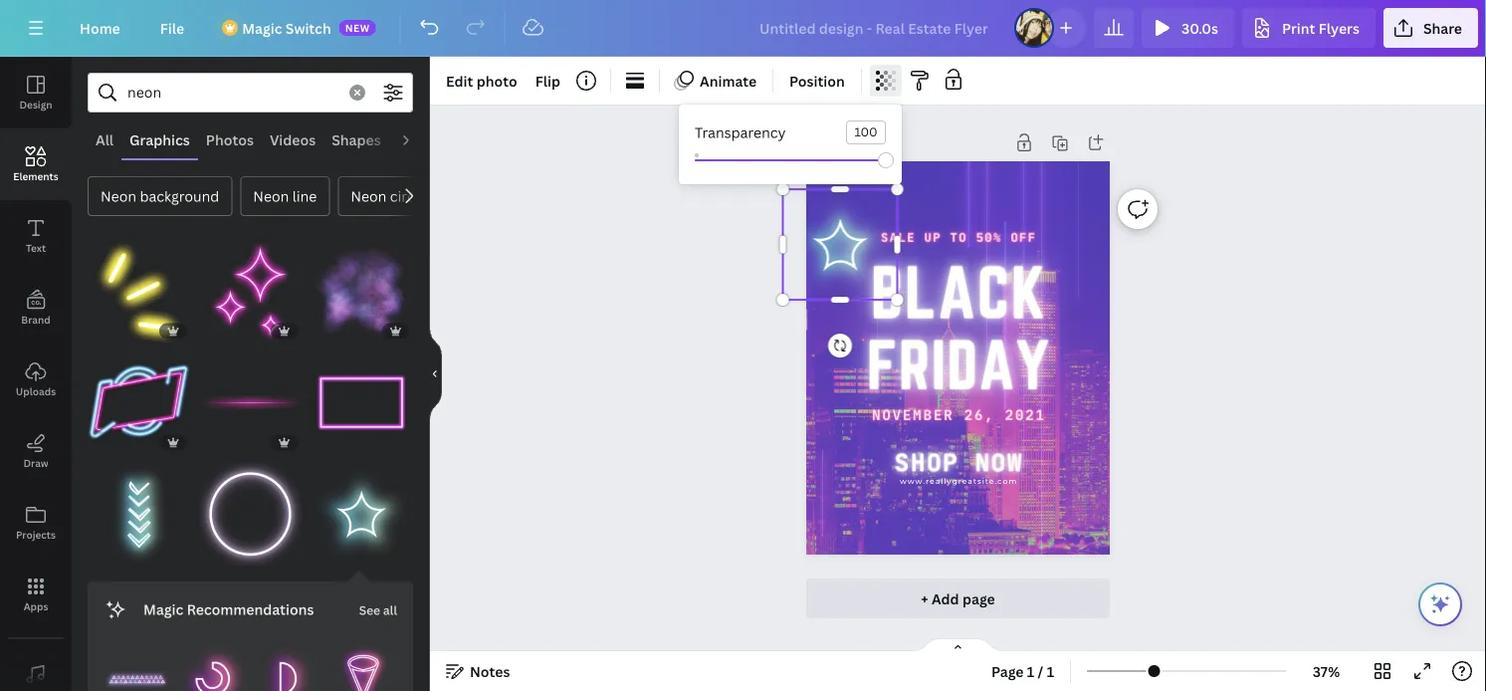 Task type: locate. For each thing, give the bounding box(es) containing it.
text button
[[0, 200, 72, 272]]

projects
[[16, 528, 56, 541]]

add
[[932, 589, 960, 608]]

1
[[1028, 662, 1035, 681], [1047, 662, 1055, 681]]

magic inside main menu bar
[[242, 18, 282, 37]]

sale
[[881, 230, 916, 245]]

magic recommendations
[[143, 600, 314, 619]]

1 left /
[[1028, 662, 1035, 681]]

2 horizontal spatial neon
[[351, 187, 387, 206]]

0 horizontal spatial 1
[[1028, 662, 1035, 681]]

see
[[359, 602, 380, 618]]

print flyers
[[1283, 18, 1360, 37]]

november 26, 2021
[[873, 406, 1046, 424]]

37% button
[[1295, 655, 1359, 687]]

1 vertical spatial magic
[[143, 600, 184, 619]]

black
[[871, 254, 1047, 332]]

neon down 'all'
[[101, 187, 136, 206]]

file button
[[144, 8, 200, 48]]

neon frame image
[[88, 351, 191, 454]]

neon circle
[[351, 187, 427, 206]]

flyers
[[1319, 18, 1360, 37]]

edit photo
[[446, 71, 518, 90]]

recommendations
[[187, 600, 314, 619]]

1 horizontal spatial magic
[[242, 18, 282, 37]]

3 neon from the left
[[351, 187, 387, 206]]

+ add page button
[[807, 579, 1111, 618]]

1 horizontal spatial neon
[[253, 187, 289, 206]]

notes
[[470, 662, 510, 681]]

page
[[963, 589, 996, 608]]

blur neon image
[[310, 240, 413, 343]]

/
[[1038, 662, 1044, 681]]

see all
[[359, 602, 397, 618]]

animate
[[700, 71, 757, 90]]

all button
[[88, 121, 122, 158]]

0 horizontal spatial neon
[[101, 187, 136, 206]]

home
[[80, 18, 120, 37]]

apps
[[24, 600, 48, 613]]

edit
[[446, 71, 473, 90]]

1 horizontal spatial 1
[[1047, 662, 1055, 681]]

videos
[[270, 130, 316, 149]]

flip
[[536, 71, 561, 90]]

line
[[293, 187, 317, 206]]

1 neon from the left
[[101, 187, 136, 206]]

magic
[[242, 18, 282, 37], [143, 600, 184, 619]]

Search elements search field
[[127, 74, 338, 112]]

main menu bar
[[0, 0, 1487, 57]]

apps button
[[0, 559, 72, 630]]

37%
[[1313, 662, 1341, 681]]

projects button
[[0, 487, 72, 559]]

0 vertical spatial magic
[[242, 18, 282, 37]]

side panel tab list
[[0, 57, 72, 691]]

uploads
[[16, 384, 56, 398]]

see all button
[[357, 590, 399, 629]]

neon inside button
[[101, 187, 136, 206]]

sale up to 50% off
[[881, 230, 1037, 245]]

magic left the recommendations
[[143, 600, 184, 619]]

neon for neon line
[[253, 187, 289, 206]]

0 horizontal spatial magic
[[143, 600, 184, 619]]

text
[[26, 241, 46, 254]]

home link
[[64, 8, 136, 48]]

neon left circle
[[351, 187, 387, 206]]

canva assistant image
[[1429, 593, 1453, 616]]

edit photo button
[[438, 65, 526, 97]]

shapes
[[332, 130, 381, 149]]

neon left line
[[253, 187, 289, 206]]

magic left switch
[[242, 18, 282, 37]]

2 neon from the left
[[253, 187, 289, 206]]

up
[[925, 230, 942, 245]]

uploads button
[[0, 344, 72, 415]]

26,
[[965, 406, 995, 424]]

neon line design image
[[88, 462, 191, 566], [310, 462, 413, 566], [104, 645, 171, 691], [179, 645, 246, 691], [254, 645, 322, 691], [330, 645, 397, 691]]

share button
[[1384, 8, 1479, 48]]

basic neon rectangle image
[[310, 351, 413, 454]]

graphics
[[130, 130, 190, 149]]

neon
[[101, 187, 136, 206], [253, 187, 289, 206], [351, 187, 387, 206]]

1 right /
[[1047, 662, 1055, 681]]

audio button
[[389, 121, 445, 158]]

www.reallygreatsite.com
[[900, 477, 1018, 486]]

group
[[310, 228, 413, 343], [88, 240, 191, 343], [199, 240, 302, 343], [88, 339, 191, 454], [199, 339, 302, 454], [310, 339, 413, 454], [88, 450, 191, 566], [199, 450, 302, 566], [310, 462, 413, 566], [179, 633, 246, 691], [254, 633, 322, 691], [330, 633, 397, 691], [104, 645, 171, 691]]

audio
[[397, 130, 437, 149]]

2 1 from the left
[[1047, 662, 1055, 681]]

print
[[1283, 18, 1316, 37]]



Task type: describe. For each thing, give the bounding box(es) containing it.
draw
[[23, 456, 48, 470]]

neon background
[[101, 187, 219, 206]]

design
[[19, 98, 52, 111]]

+
[[921, 589, 929, 608]]

30.0s button
[[1142, 8, 1235, 48]]

notes button
[[438, 655, 518, 687]]

brand
[[21, 313, 51, 326]]

off
[[1011, 230, 1037, 245]]

transparency
[[695, 123, 786, 142]]

design button
[[0, 57, 72, 128]]

photos button
[[198, 121, 262, 158]]

all
[[96, 130, 114, 149]]

file
[[160, 18, 184, 37]]

background
[[140, 187, 219, 206]]

elements
[[13, 169, 58, 183]]

share
[[1424, 18, 1463, 37]]

shop now
[[895, 448, 1024, 477]]

elements button
[[0, 128, 72, 200]]

neon background button
[[88, 176, 232, 216]]

to
[[951, 230, 968, 245]]

+ add page
[[921, 589, 996, 608]]

magic for magic recommendations
[[143, 600, 184, 619]]

print flyers button
[[1243, 8, 1376, 48]]

show pages image
[[911, 637, 1006, 653]]

hide image
[[429, 326, 442, 422]]

yellow neon expression mark surprise image
[[88, 240, 191, 343]]

shop
[[895, 448, 959, 477]]

Design title text field
[[744, 8, 1007, 48]]

friday
[[867, 328, 1051, 401]]

magic for magic switch
[[242, 18, 282, 37]]

sparkling star neon image
[[199, 240, 302, 343]]

graphics button
[[122, 121, 198, 158]]

glowing pink neon line light image
[[199, 351, 302, 454]]

november
[[873, 406, 954, 424]]

animate button
[[668, 65, 765, 97]]

position button
[[782, 65, 853, 97]]

Transparency text field
[[848, 122, 885, 143]]

50%
[[977, 230, 1003, 245]]

neon for neon background
[[101, 187, 136, 206]]

neon for neon circle
[[351, 187, 387, 206]]

neon line button
[[240, 176, 330, 216]]

2021
[[1005, 406, 1046, 424]]

neon line
[[253, 187, 317, 206]]

brand button
[[0, 272, 72, 344]]

neon circle button
[[338, 176, 440, 216]]

flip button
[[528, 65, 569, 97]]

shapes button
[[324, 121, 389, 158]]

circle
[[390, 187, 427, 206]]

all
[[383, 602, 397, 618]]

photos
[[206, 130, 254, 149]]

purple neon circle image
[[199, 462, 302, 566]]

1 1 from the left
[[1028, 662, 1035, 681]]

now
[[975, 448, 1024, 477]]

draw button
[[0, 415, 72, 487]]

videos button
[[262, 121, 324, 158]]

30.0s
[[1182, 18, 1219, 37]]

switch
[[286, 18, 331, 37]]

position
[[790, 71, 845, 90]]

page
[[992, 662, 1024, 681]]

page 1 / 1
[[992, 662, 1055, 681]]

photo
[[477, 71, 518, 90]]

new
[[345, 21, 370, 34]]

magic switch
[[242, 18, 331, 37]]



Task type: vqa. For each thing, say whether or not it's contained in the screenshot.
FRIDAY
yes



